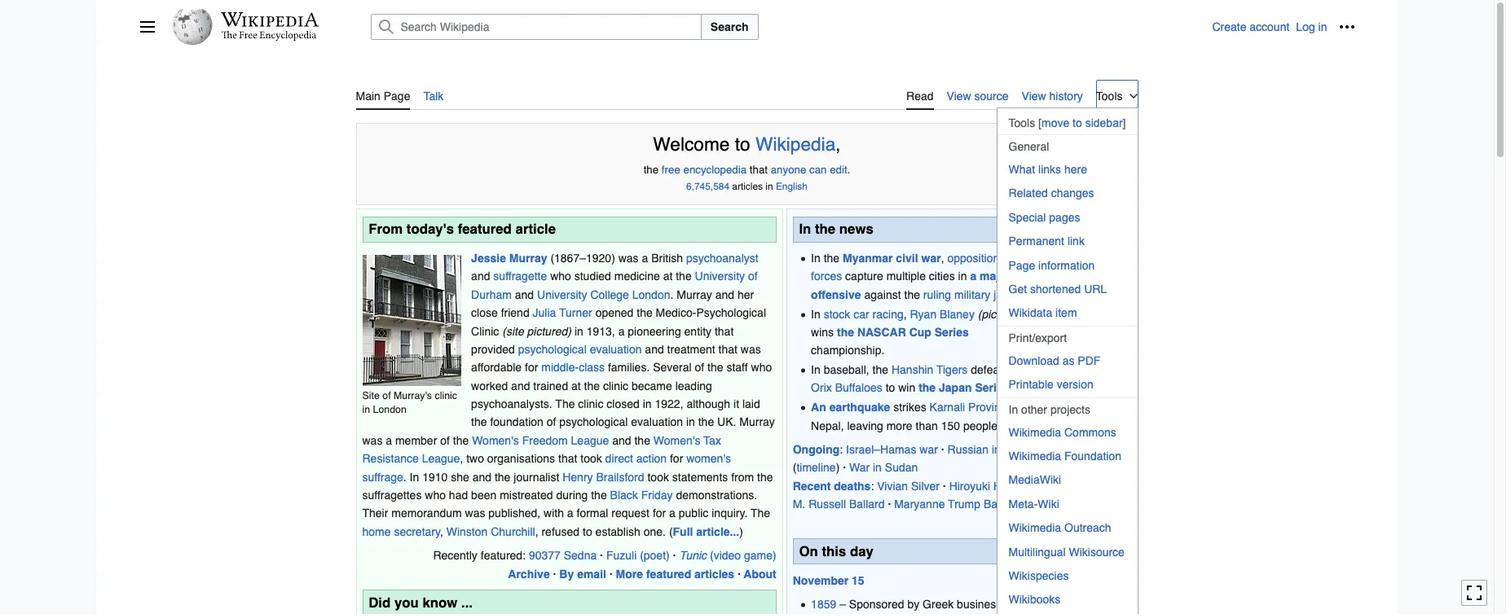 Task type: vqa. For each thing, say whether or not it's contained in the screenshot.
Www .Nonareeves .Com
no



Task type: describe. For each thing, give the bounding box(es) containing it.
pictured)
[[527, 325, 571, 338]]

game)
[[744, 549, 776, 563]]

bob
[[1020, 498, 1041, 511]]

a major offensive
[[811, 270, 1011, 301]]

russian
[[947, 443, 989, 456]]

tools for tools
[[1096, 90, 1123, 103]]

about
[[744, 568, 776, 581]]

of up leading
[[695, 361, 704, 374]]

hiroyuki hosoda link
[[949, 480, 1033, 493]]

by email
[[559, 568, 606, 581]]

. inside the . murray and her close friend
[[670, 288, 673, 301]]

ryan blaney link
[[910, 308, 975, 321]]

0 horizontal spatial series
[[935, 326, 969, 339]]

1 horizontal spatial :
[[871, 480, 874, 493]]

link
[[1068, 235, 1085, 248]]

. up wikidata
[[1018, 288, 1022, 301]]

personal tools navigation
[[1212, 14, 1360, 40]]

tunic (video game)
[[679, 549, 776, 563]]

that inside the 'and treatment that was affordable for'
[[718, 343, 738, 356]]

one.
[[644, 526, 666, 539]]

foundation
[[1064, 450, 1121, 463]]

encyclopedia link
[[683, 164, 747, 176]]

and inside the 'and treatment that was affordable for'
[[645, 343, 664, 356]]

tigers
[[936, 364, 968, 377]]

studied
[[574, 270, 611, 283]]

women's for freedom
[[472, 434, 519, 447]]

read
[[906, 90, 934, 103]]

invasion
[[992, 443, 1034, 456]]

. up suffragettes
[[403, 471, 406, 484]]

6,745,584 link
[[686, 181, 729, 192]]

Search Wikipedia search field
[[370, 14, 702, 40]]

of inside russian invasion of ukraine timeline
[[1037, 443, 1046, 456]]

1 vertical spatial articles
[[694, 568, 734, 581]]

(site
[[502, 325, 524, 338]]

wikimedia for wikimedia foundation
[[1009, 450, 1061, 463]]

at inside families. several of the staff who worked and trained at the clinic became leading psychoanalysts. the clinic closed in 1922, although it laid the foundation of psychological evaluation in the uk. murray was a member of the
[[571, 380, 581, 393]]

(
[[669, 526, 673, 539]]

wikidata item link
[[997, 302, 1137, 325]]

1 horizontal spatial featured
[[646, 568, 691, 581]]

ryan blaney in may 2023 image
[[1032, 252, 1132, 382]]

myanmar
[[843, 252, 893, 265]]

wikipedia link
[[755, 134, 836, 155]]

. inside in stock car racing , ryan blaney (pictured) wins the nascar cup series championship. in baseball, the hanshin tigers defeat the orix buffaloes to win the japan series .
[[1009, 382, 1012, 395]]

. inside the free encyclopedia that anyone can edit . 6,745,584 articles in english
[[847, 164, 850, 176]]

psychological evaluation link
[[518, 343, 642, 356]]

demonstrations. their memorandum was published, with a formal request for a public inquiry. the home secretary , winston churchill , refused to establish one. ( full article... )
[[362, 489, 770, 539]]

worked
[[471, 380, 508, 393]]

sudan
[[885, 462, 918, 475]]

, left two
[[460, 453, 463, 466]]

israel–hamas war
[[846, 443, 938, 456]]

psychoanalysts.
[[471, 398, 552, 411]]

ukraine
[[1050, 443, 1089, 456]]

printable
[[1009, 378, 1054, 391]]

and inside the . murray and her close friend
[[715, 288, 734, 301]]

karnali province link
[[930, 401, 1013, 414]]

wikibooks
[[1009, 594, 1061, 607]]

vivian silver
[[877, 480, 940, 493]]

businessman
[[957, 598, 1024, 611]]

israel–hamas war link
[[846, 443, 938, 456]]

psychoanalyst
[[686, 252, 758, 265]]

bob white link
[[1020, 498, 1073, 511]]

and up "been"
[[472, 471, 491, 484]]

suffragettes
[[362, 489, 422, 502]]

in the myanmar civil war ,
[[811, 252, 947, 265]]

black friday
[[610, 489, 673, 502]]

wikimedia for wikimedia outreach
[[1009, 522, 1061, 535]]

took statements from the suffragettes who had been mistreated during the
[[362, 471, 773, 502]]

wikispecies link
[[997, 565, 1137, 588]]

freedom
[[522, 434, 568, 447]]

, down memorandum
[[440, 526, 443, 539]]

recently
[[433, 549, 477, 563]]

winston churchill link
[[446, 526, 535, 539]]

war in sudan
[[849, 462, 918, 475]]

. murray and her close friend
[[471, 288, 754, 320]]

, inside , nepal, leaving more than 150 people dead.
[[1013, 401, 1016, 414]]

in for in the myanmar civil war ,
[[811, 252, 821, 265]]

page information link
[[997, 254, 1137, 277]]

outreach
[[1064, 522, 1111, 535]]

free
[[662, 164, 680, 176]]

to right move
[[1073, 117, 1082, 130]]

articles inside the free encyclopedia that anyone can edit . 6,745,584 articles in english
[[732, 181, 763, 192]]

0 vertical spatial psychological
[[518, 343, 587, 356]]

families.
[[608, 361, 650, 374]]

in left 1910
[[410, 471, 419, 484]]

leaving
[[847, 419, 883, 432]]

and down suffragette link
[[515, 288, 534, 301]]

took inside took statements from the suffragettes who had been mistreated during the
[[647, 471, 669, 484]]

middle-class
[[541, 361, 605, 374]]

move
[[1042, 117, 1069, 130]]

full article...
[[673, 526, 739, 539]]

in up ruling military junta link
[[958, 270, 967, 283]]

view for view source
[[947, 90, 971, 103]]

create
[[1212, 20, 1246, 33]]

women's tax resistance league
[[362, 434, 721, 466]]

the inside demonstrations. their memorandum was published, with a formal request for a public inquiry. the home secretary , winston churchill , refused to establish one. ( full article... )
[[751, 507, 770, 520]]

british
[[651, 252, 683, 265]]

women's freedom league link
[[472, 434, 609, 447]]

special pages link
[[997, 206, 1137, 229]]

in up orix on the bottom right of page
[[811, 364, 821, 377]]

, inside in stock car racing , ryan blaney (pictured) wins the nascar cup series championship. in baseball, the hanshin tigers defeat the orix buffaloes to win the japan series .
[[904, 308, 907, 321]]

ruling military junta link
[[923, 288, 1018, 301]]

Search search field
[[351, 14, 1212, 40]]

buffaloes
[[835, 382, 882, 395]]

0 vertical spatial took
[[580, 453, 602, 466]]

site of murray's clinic in london
[[362, 390, 457, 416]]

an earthquake strikes karnali province
[[811, 401, 1013, 414]]

a inside jessie murray (1867–1920) was a british psychoanalyst and suffragette who studied medicine at the
[[642, 252, 648, 265]]

a right 'with'
[[567, 507, 573, 520]]

get shortened url link
[[997, 278, 1137, 301]]

item
[[1055, 307, 1077, 320]]

the inside jessie murray (1867–1920) was a british psychoanalyst and suffragette who studied medicine at the
[[676, 270, 692, 283]]

in right war
[[873, 462, 882, 475]]

1 horizontal spatial article
[[1098, 516, 1132, 529]]

featured:
[[481, 549, 526, 563]]

memorandum
[[391, 507, 462, 520]]

women's tax resistance league link
[[362, 434, 721, 466]]

and up direct on the left bottom of the page
[[612, 434, 631, 447]]

the inside the free encyclopedia that anyone can edit . 6,745,584 articles in english
[[644, 164, 659, 176]]

was for (1867–1920)
[[618, 252, 639, 265]]

in inside the free encyclopedia that anyone can edit . 6,745,584 articles in english
[[766, 181, 773, 192]]

the nascar cup series link
[[837, 326, 969, 339]]

0 vertical spatial featured
[[458, 221, 512, 237]]

of inside site of murray's clinic in london
[[382, 390, 391, 402]]

ongoing
[[793, 443, 840, 456]]

murray for jessie
[[509, 252, 547, 265]]

log in and more options image
[[1339, 19, 1355, 35]]

was for that
[[741, 343, 761, 356]]

0 horizontal spatial page
[[384, 90, 410, 103]]

jessie murray (1867–1920) was a british psychoanalyst and suffragette who studied medicine at the
[[471, 252, 758, 283]]

although
[[687, 398, 730, 411]]

in inside in 1913, a pioneering entity that provided
[[574, 325, 583, 338]]

wikimedia for wikimedia commons
[[1009, 426, 1061, 439]]

a inside families. several of the staff who worked and trained at the clinic became leading psychoanalysts. the clinic closed in 1922, although it laid the foundation of psychological evaluation in the uk. murray was a member of the
[[386, 434, 392, 447]]

of inside university of durham
[[748, 270, 758, 283]]

in down became
[[643, 398, 652, 411]]

log
[[1296, 20, 1315, 33]]

orix buffaloes link
[[811, 382, 882, 395]]

from
[[731, 471, 754, 484]]

who for statements
[[425, 489, 446, 502]]

of right member
[[440, 434, 450, 447]]

multilingual wikisource link
[[997, 541, 1137, 564]]

defeat
[[971, 364, 1003, 377]]

1 horizontal spatial ryan
[[1032, 385, 1056, 398]]

provided
[[471, 343, 515, 356]]

tunic
[[679, 549, 707, 563]]

in stock car racing , ryan blaney (pictured) wins the nascar cup series championship. in baseball, the hanshin tigers defeat the orix buffaloes to win the japan series .
[[811, 308, 1026, 395]]

wikimedia outreach
[[1009, 522, 1111, 535]]

vivian
[[877, 480, 908, 493]]

main content containing welcome to
[[349, 73, 1145, 614]]

full article... link
[[673, 526, 739, 539]]

november 15
[[793, 574, 864, 587]]

view source
[[947, 90, 1009, 103]]

can
[[809, 164, 827, 176]]

silver
[[911, 480, 940, 493]]

page inside 'link'
[[1009, 259, 1035, 272]]

blaney inside in stock car racing , ryan blaney (pictured) wins the nascar cup series championship. in baseball, the hanshin tigers defeat the orix buffaloes to win the japan series .
[[940, 308, 975, 321]]

english link
[[776, 181, 808, 192]]

and inside jessie murray (1867–1920) was a british psychoanalyst and suffragette who studied medicine at the
[[471, 270, 490, 283]]

source
[[974, 90, 1009, 103]]

women's for tax
[[653, 434, 700, 447]]



Task type: locate. For each thing, give the bounding box(es) containing it.
0 horizontal spatial university
[[537, 288, 587, 301]]

earthquake
[[829, 401, 890, 414]]

tools for tools move to sidebar
[[1009, 117, 1035, 130]]

1 horizontal spatial women's
[[653, 434, 700, 447]]

1 vertical spatial featured
[[646, 568, 691, 581]]

women's up two
[[472, 434, 519, 447]]

ongoing :
[[793, 443, 846, 456]]

articles
[[732, 181, 763, 192], [694, 568, 734, 581]]

university down psychoanalyst link
[[695, 270, 745, 283]]

women's suffrage link
[[362, 453, 731, 484]]

that down welcome to wikipedia ,
[[750, 164, 768, 176]]

was up medicine on the top left of the page
[[618, 252, 639, 265]]

by
[[559, 568, 574, 581]]

0 vertical spatial :
[[840, 443, 843, 456]]

league inside "women's tax resistance league"
[[422, 453, 460, 466]]

for inside the 'and treatment that was affordable for'
[[525, 361, 538, 374]]

who right staff
[[751, 361, 772, 374]]

view inside view history link
[[1022, 90, 1046, 103]]

1 horizontal spatial murray
[[677, 288, 712, 301]]

1 vertical spatial series
[[975, 382, 1009, 395]]

was up staff
[[741, 343, 761, 356]]

to left win
[[886, 382, 895, 395]]

0 horizontal spatial ryan
[[910, 308, 937, 321]]

ryan inside in stock car racing , ryan blaney (pictured) wins the nascar cup series championship. in baseball, the hanshin tigers defeat the orix buffaloes to win the japan series .
[[910, 308, 937, 321]]

university up julia turner
[[537, 288, 587, 301]]

the right inquiry.
[[751, 507, 770, 520]]

0 horizontal spatial view
[[947, 90, 971, 103]]

2 horizontal spatial for
[[670, 453, 683, 466]]

welcome to wikipedia ,
[[653, 134, 841, 155]]

member
[[395, 434, 437, 447]]

psychological
[[696, 307, 766, 320]]

0 vertical spatial war
[[921, 252, 941, 265]]

0 vertical spatial article
[[516, 221, 556, 237]]

affordable
[[471, 361, 522, 374]]

0 vertical spatial tools
[[1096, 90, 1123, 103]]

in up wins
[[811, 308, 821, 321]]

1 vertical spatial tools
[[1009, 117, 1035, 130]]

women's inside "women's tax resistance league"
[[653, 434, 700, 447]]

treatment
[[667, 343, 715, 356]]

view for view history
[[1022, 90, 1046, 103]]

the inside opened the medico-psychological clinic
[[637, 307, 653, 320]]

featured up jessie
[[458, 221, 512, 237]]

more
[[616, 568, 643, 581]]

at down "british"
[[663, 270, 673, 283]]

murray down laid
[[739, 416, 775, 429]]

who down (1867–1920)
[[550, 270, 571, 283]]

was inside families. several of the staff who worked and trained at the clinic became leading psychoanalysts. the clinic closed in 1922, although it laid the foundation of psychological evaluation in the uk. murray was a member of the
[[362, 434, 383, 447]]

for right "action"
[[670, 453, 683, 466]]

2 vertical spatial wikimedia
[[1009, 522, 1061, 535]]

a inside a major offensive
[[970, 270, 977, 283]]

1 horizontal spatial league
[[571, 434, 609, 447]]

. up "medico-"
[[670, 288, 673, 301]]

1 horizontal spatial the
[[751, 507, 770, 520]]

wikibooks link
[[997, 589, 1137, 611]]

took up henry brailsford "link"
[[580, 453, 602, 466]]

2 women's from the left
[[653, 434, 700, 447]]

blaney up projects
[[1059, 385, 1089, 398]]

version
[[1057, 378, 1094, 391]]

and down pioneering
[[645, 343, 664, 356]]

for up trained
[[525, 361, 538, 374]]

at inside jessie murray (1867–1920) was a british psychoanalyst and suffragette who studied medicine at the
[[663, 270, 673, 283]]

of up her in the top of the page
[[748, 270, 758, 283]]

1 horizontal spatial london
[[632, 288, 670, 301]]

main
[[356, 90, 380, 103]]

0 vertical spatial for
[[525, 361, 538, 374]]

site of murray's clinic in london image
[[362, 255, 461, 386]]

wikisource
[[1069, 546, 1125, 559]]

and up psychoanalysts.
[[511, 380, 530, 393]]

ruling
[[923, 288, 951, 301]]

in for in stock car racing , ryan blaney (pictured) wins the nascar cup series championship. in baseball, the hanshin tigers defeat the orix buffaloes to win the japan series .
[[811, 308, 821, 321]]

clinic right murray's
[[435, 390, 457, 402]]

get shortened url
[[1009, 283, 1107, 296]]

for inside demonstrations. their memorandum was published, with a formal request for a public inquiry. the home secretary , winston churchill , refused to establish one. ( full article... )
[[653, 507, 666, 520]]

that down women's freedom league and the
[[558, 453, 577, 466]]

took up friday
[[647, 471, 669, 484]]

in for in the news
[[799, 221, 811, 237]]

1 vertical spatial wikimedia
[[1009, 450, 1061, 463]]

history
[[1049, 90, 1083, 103]]

was
[[618, 252, 639, 265], [741, 343, 761, 356], [362, 434, 383, 447], [465, 507, 485, 520]]

1 vertical spatial psychological
[[559, 416, 628, 429]]

2 horizontal spatial who
[[751, 361, 772, 374]]

tools up general
[[1009, 117, 1035, 130]]

a down opposition
[[970, 270, 977, 283]]

a up resistance
[[386, 434, 392, 447]]

1 horizontal spatial blaney
[[1059, 385, 1089, 398]]

evaluation up families.
[[590, 343, 642, 356]]

1 women's from the left
[[472, 434, 519, 447]]

it
[[734, 398, 739, 411]]

1 horizontal spatial who
[[550, 270, 571, 283]]

psychological inside families. several of the staff who worked and trained at the clinic became leading psychoanalysts. the clinic closed in 1922, although it laid the foundation of psychological evaluation in the uk. murray was a member of the
[[559, 416, 628, 429]]

1 horizontal spatial took
[[647, 471, 669, 484]]

in inside personal tools navigation
[[1318, 20, 1327, 33]]

menu image
[[139, 19, 155, 35]]

murray inside families. several of the staff who worked and trained at the clinic became leading psychoanalysts. the clinic closed in 1922, although it laid the foundation of psychological evaluation in the uk. murray was a member of the
[[739, 416, 775, 429]]

murray inside the . murray and her close friend
[[677, 288, 712, 301]]

know ...
[[423, 595, 473, 611]]

deaths
[[834, 480, 871, 493]]

1 vertical spatial murray
[[677, 288, 712, 301]]

main content
[[349, 73, 1145, 614]]

0 horizontal spatial murray
[[509, 252, 547, 265]]

a down 'opened'
[[618, 325, 625, 338]]

in inside site of murray's clinic in london
[[362, 404, 370, 416]]

was inside demonstrations. their memorandum was published, with a formal request for a public inquiry. the home secretary , winston churchill , refused to establish one. ( full article... )
[[465, 507, 485, 520]]

to inside demonstrations. their memorandum was published, with a formal request for a public inquiry. the home secretary , winston churchill , refused to establish one. ( full article... )
[[583, 526, 592, 539]]

to
[[1073, 117, 1082, 130], [735, 134, 750, 155], [886, 382, 895, 395], [583, 526, 592, 539]]

create account log in
[[1212, 20, 1327, 33]]

to up the free encyclopedia that anyone can edit . 6,745,584 articles in english
[[735, 134, 750, 155]]

featured down the '(poet)'
[[646, 568, 691, 581]]

pages
[[1049, 211, 1080, 224]]

sedna
[[564, 549, 597, 563]]

wikimedia up mediawiki
[[1009, 450, 1061, 463]]

1 vertical spatial the
[[751, 507, 770, 520]]

1 vertical spatial blaney
[[1059, 385, 1089, 398]]

1 horizontal spatial page
[[1009, 259, 1035, 272]]

1 vertical spatial took
[[647, 471, 669, 484]]

in up psychological evaluation "link" at the bottom left of the page
[[574, 325, 583, 338]]

november 15 link
[[793, 574, 864, 587]]

was up resistance
[[362, 434, 383, 447]]

in up forces
[[811, 252, 821, 265]]

london
[[632, 288, 670, 301], [373, 404, 407, 416]]

1 horizontal spatial view
[[1022, 90, 1046, 103]]

in for in other projects
[[1009, 403, 1018, 416]]

on
[[799, 543, 818, 560]]

0 vertical spatial university
[[695, 270, 745, 283]]

and inside families. several of the staff who worked and trained at the clinic became leading psychoanalysts. the clinic closed in 1922, although it laid the foundation of psychological evaluation in the uk. murray was a member of the
[[511, 380, 530, 393]]

3 wikimedia from the top
[[1009, 522, 1061, 535]]

1 vertical spatial war
[[920, 443, 938, 456]]

wikipedia image
[[220, 12, 318, 27]]

0 vertical spatial at
[[663, 270, 673, 283]]

1 horizontal spatial university
[[695, 270, 745, 283]]

london inside site of murray's clinic in london
[[373, 404, 407, 416]]

: up ballard
[[871, 480, 874, 493]]

printable version link
[[997, 373, 1137, 396]]

recent
[[793, 480, 831, 493]]

2 vertical spatial for
[[653, 507, 666, 520]]

0 vertical spatial wikimedia
[[1009, 426, 1061, 439]]

view source link
[[947, 80, 1009, 108]]

refused
[[542, 526, 580, 539]]

0 horizontal spatial :
[[840, 443, 843, 456]]

1 vertical spatial university
[[537, 288, 587, 301]]

league up 1910
[[422, 453, 460, 466]]

university inside university of durham
[[695, 270, 745, 283]]

capture multiple cities in
[[842, 270, 970, 283]]

0 vertical spatial evaluation
[[590, 343, 642, 356]]

0 vertical spatial ryan
[[910, 308, 937, 321]]

league up , two organisations that took direct action for on the left bottom of page
[[571, 434, 609, 447]]

0 horizontal spatial for
[[525, 361, 538, 374]]

1 vertical spatial article
[[1098, 516, 1132, 529]]

90377
[[529, 549, 561, 563]]

articles down encyclopedia
[[732, 181, 763, 192]]

to inside in stock car racing , ryan blaney (pictured) wins the nascar cup series championship. in baseball, the hanshin tigers defeat the orix buffaloes to win the japan series .
[[886, 382, 895, 395]]

other
[[1021, 403, 1047, 416]]

baseball,
[[824, 364, 869, 377]]

2 view from the left
[[1022, 90, 1046, 103]]

page right main
[[384, 90, 410, 103]]

0 vertical spatial who
[[550, 270, 571, 283]]

0 vertical spatial league
[[571, 434, 609, 447]]

ryan up cup
[[910, 308, 937, 321]]

the down trained
[[555, 398, 575, 411]]

1 vertical spatial for
[[670, 453, 683, 466]]

was for memorandum
[[465, 507, 485, 520]]

1 wikimedia from the top
[[1009, 426, 1061, 439]]

article right an
[[1098, 516, 1132, 529]]

, up edit
[[836, 134, 841, 155]]

0 horizontal spatial london
[[373, 404, 407, 416]]

psychological down closed at the left of the page
[[559, 416, 628, 429]]

1 horizontal spatial tools
[[1096, 90, 1123, 103]]

meta-
[[1009, 498, 1038, 511]]

the inside families. several of the staff who worked and trained at the clinic became leading psychoanalysts. the clinic closed in 1922, although it laid the foundation of psychological evaluation in the uk. murray was a member of the
[[555, 398, 575, 411]]

wikidata item
[[1009, 307, 1077, 320]]

1 vertical spatial who
[[751, 361, 772, 374]]

blaney down ruling military junta link
[[940, 308, 975, 321]]

0 horizontal spatial article
[[516, 221, 556, 237]]

secretary
[[394, 526, 440, 539]]

fullscreen image
[[1466, 585, 1482, 602]]

was inside jessie murray (1867–1920) was a british psychoanalyst and suffragette who studied medicine at the
[[618, 252, 639, 265]]

the free encyclopedia image
[[222, 31, 317, 42]]

for
[[525, 361, 538, 374], [670, 453, 683, 466], [653, 507, 666, 520]]

who down 1910
[[425, 489, 446, 502]]

view left history
[[1022, 90, 1046, 103]]

, up cities
[[941, 252, 944, 265]]

series down defeat
[[975, 382, 1009, 395]]

war down than
[[920, 443, 938, 456]]

action
[[636, 453, 667, 466]]

1 horizontal spatial at
[[663, 270, 673, 283]]

close
[[471, 307, 498, 320]]

murray inside jessie murray (1867–1920) was a british psychoanalyst and suffragette who studied medicine at the
[[509, 252, 547, 265]]

page
[[384, 90, 410, 103], [1009, 259, 1035, 272]]

from
[[369, 221, 403, 237]]

wikimedia down the other
[[1009, 426, 1061, 439]]

evaluation inside families. several of the staff who worked and trained at the clinic became leading psychoanalysts. the clinic closed in 1922, although it laid the foundation of psychological evaluation in the uk. murray was a member of the
[[631, 416, 683, 429]]

, left refused
[[535, 526, 538, 539]]

1 vertical spatial league
[[422, 453, 460, 466]]

2 horizontal spatial murray
[[739, 416, 775, 429]]

in down english link
[[799, 221, 811, 237]]

journalist
[[514, 471, 559, 484]]

in down the site
[[362, 404, 370, 416]]

0 horizontal spatial women's
[[472, 434, 519, 447]]

english
[[776, 181, 808, 192]]

in other projects
[[1009, 403, 1090, 416]]

and up psychological
[[715, 288, 734, 301]]

that inside in 1913, a pioneering entity that provided
[[715, 325, 734, 338]]

0 vertical spatial murray
[[509, 252, 547, 265]]

1 vertical spatial london
[[373, 404, 407, 416]]

murray up suffragette
[[509, 252, 547, 265]]

psychological down pictured)
[[518, 343, 587, 356]]

1 view from the left
[[947, 90, 971, 103]]

, up the nascar cup series "link"
[[904, 308, 907, 321]]

that up staff
[[718, 343, 738, 356]]

. up province
[[1009, 382, 1012, 395]]

women's up "action"
[[653, 434, 700, 447]]

who inside families. several of the staff who worked and trained at the clinic became leading psychoanalysts. the clinic closed in 1922, although it laid the foundation of psychological evaluation in the uk. murray was a member of the
[[751, 361, 772, 374]]

0 vertical spatial series
[[935, 326, 969, 339]]

articles down the '(video'
[[694, 568, 734, 581]]

ryan up in other projects
[[1032, 385, 1056, 398]]

orix
[[811, 382, 832, 395]]

0 horizontal spatial the
[[555, 398, 575, 411]]

1 horizontal spatial series
[[975, 382, 1009, 395]]

in left english link
[[766, 181, 773, 192]]

direct
[[605, 453, 633, 466]]

that inside the free encyclopedia that anyone can edit . 6,745,584 articles in english
[[750, 164, 768, 176]]

wikimedia foundation
[[1009, 450, 1121, 463]]

strikes
[[893, 401, 926, 414]]

wins
[[811, 326, 834, 339]]

of down wikimedia commons
[[1037, 443, 1046, 456]]

of right the site
[[382, 390, 391, 402]]

2 wikimedia from the top
[[1009, 450, 1061, 463]]

inquiry.
[[712, 507, 748, 520]]

featured
[[458, 221, 512, 237], [646, 568, 691, 581]]

a inside in 1913, a pioneering entity that provided
[[618, 325, 625, 338]]

for down friday
[[653, 507, 666, 520]]

murray for .
[[677, 288, 712, 301]]

clinic inside site of murray's clinic in london
[[435, 390, 457, 402]]

get
[[1009, 283, 1027, 296]]

published,
[[488, 507, 540, 520]]

and treatment that was affordable for
[[471, 343, 761, 374]]

6,745,584
[[686, 181, 729, 192]]

read link
[[906, 80, 934, 110]]

suffrage
[[362, 471, 403, 484]]

0 horizontal spatial blaney
[[940, 308, 975, 321]]

1 vertical spatial ryan
[[1032, 385, 1056, 398]]

medicine
[[614, 270, 660, 283]]

. right can
[[847, 164, 850, 176]]

capture
[[845, 270, 883, 283]]

: down nepal,
[[840, 443, 843, 456]]

a up the (
[[669, 507, 676, 520]]

you
[[394, 595, 419, 611]]

0 vertical spatial the
[[555, 398, 575, 411]]

0 vertical spatial page
[[384, 90, 410, 103]]

2 vertical spatial who
[[425, 489, 446, 502]]

0 horizontal spatial tools
[[1009, 117, 1035, 130]]

friday
[[641, 489, 673, 502]]

series down ryan blaney link
[[935, 326, 969, 339]]

resistance
[[362, 453, 419, 466]]

war up cities
[[921, 252, 941, 265]]

julia turner link
[[533, 307, 592, 320]]

of up freedom
[[547, 416, 556, 429]]

who inside took statements from the suffragettes who had been mistreated during the
[[425, 489, 446, 502]]

who inside jessie murray (1867–1920) was a british psychoanalyst and suffragette who studied medicine at the
[[550, 270, 571, 283]]

1 vertical spatial evaluation
[[631, 416, 683, 429]]

tax
[[704, 434, 721, 447]]

than
[[916, 419, 938, 432]]

london down medicine on the top left of the page
[[632, 288, 670, 301]]

was inside the 'and treatment that was affordable for'
[[741, 343, 761, 356]]

russell
[[809, 498, 846, 511]]

who for several
[[751, 361, 772, 374]]

0 horizontal spatial took
[[580, 453, 602, 466]]

commons
[[1064, 426, 1116, 439]]

1913,
[[587, 325, 615, 338]]

clinic left closed at the left of the page
[[578, 398, 603, 411]]

main page
[[356, 90, 410, 103]]

0 horizontal spatial at
[[571, 380, 581, 393]]

1 vertical spatial page
[[1009, 259, 1035, 272]]

0 vertical spatial blaney
[[940, 308, 975, 321]]

sidebar
[[1085, 117, 1123, 130]]

1 vertical spatial :
[[871, 480, 874, 493]]

0 horizontal spatial league
[[422, 453, 460, 466]]

)
[[739, 526, 743, 539]]

major
[[980, 270, 1011, 283]]

view inside view source link
[[947, 90, 971, 103]]

0 vertical spatial articles
[[732, 181, 763, 192]]

nuttall
[[1070, 480, 1103, 493]]

entity
[[684, 325, 712, 338]]

the japan series link
[[919, 382, 1009, 395]]

tools up sidebar
[[1096, 90, 1123, 103]]

page up get
[[1009, 259, 1035, 272]]

evaluation
[[590, 343, 642, 356], [631, 416, 683, 429]]

in down although
[[686, 416, 695, 429]]

at down middle-class
[[571, 380, 581, 393]]

that down psychological
[[715, 325, 734, 338]]

mediawiki
[[1009, 474, 1061, 487]]

0 horizontal spatial who
[[425, 489, 446, 502]]

1 horizontal spatial for
[[653, 507, 666, 520]]

0 horizontal spatial featured
[[458, 221, 512, 237]]

log in link
[[1296, 20, 1327, 33]]

in up "dead." at the right
[[1009, 403, 1018, 416]]

clinic up closed at the left of the page
[[603, 380, 628, 393]]

a up medicine on the top left of the page
[[642, 252, 648, 265]]

evaluation down 1922, at bottom left
[[631, 416, 683, 429]]

ryan blaney
[[1032, 385, 1089, 398]]

was up the "winston"
[[465, 507, 485, 520]]

mediawiki link
[[997, 469, 1137, 492]]

, nepal, leaving more than 150 people dead.
[[811, 401, 1029, 432]]

evangelos zappas image
[[1042, 596, 1132, 614]]

0 vertical spatial london
[[632, 288, 670, 301]]

1 vertical spatial at
[[571, 380, 581, 393]]

2 vertical spatial murray
[[739, 416, 775, 429]]



